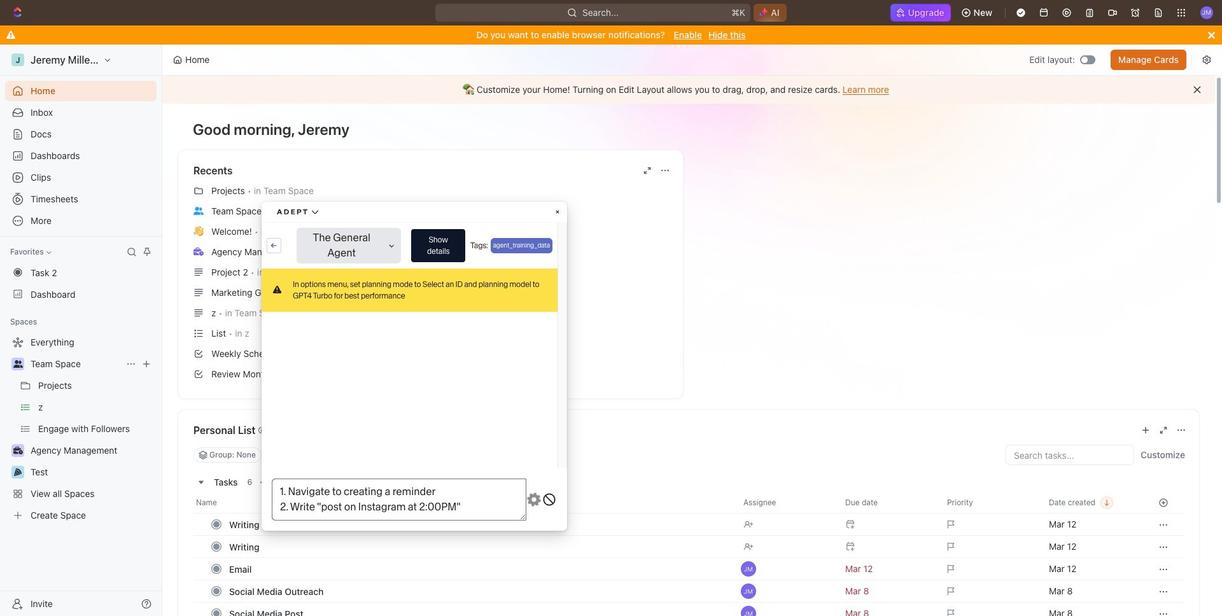 Task type: vqa. For each thing, say whether or not it's contained in the screenshot.
'ALERT' at the top of the page
yes



Task type: locate. For each thing, give the bounding box(es) containing it.
business time image inside tree
[[13, 447, 23, 454]]

user group image
[[193, 207, 204, 215]]

business time image
[[193, 247, 204, 256], [13, 447, 23, 454]]

tree
[[5, 332, 157, 526]]

1 vertical spatial business time image
[[13, 447, 23, 454]]

user group image
[[13, 360, 23, 368]]

business time image down user group image
[[193, 247, 204, 256]]

0 vertical spatial business time image
[[193, 247, 204, 256]]

0 horizontal spatial business time image
[[13, 447, 23, 454]]

business time image up pizza slice 'icon'
[[13, 447, 23, 454]]

alert
[[162, 76, 1215, 104]]

pizza slice image
[[14, 468, 22, 476]]



Task type: describe. For each thing, give the bounding box(es) containing it.
sidebar navigation
[[0, 45, 165, 616]]

1 horizontal spatial business time image
[[193, 247, 204, 256]]

Search tasks... text field
[[1006, 446, 1134, 465]]

tree inside sidebar navigation
[[5, 332, 157, 526]]

jeremy miller's workspace, , element
[[11, 53, 24, 66]]



